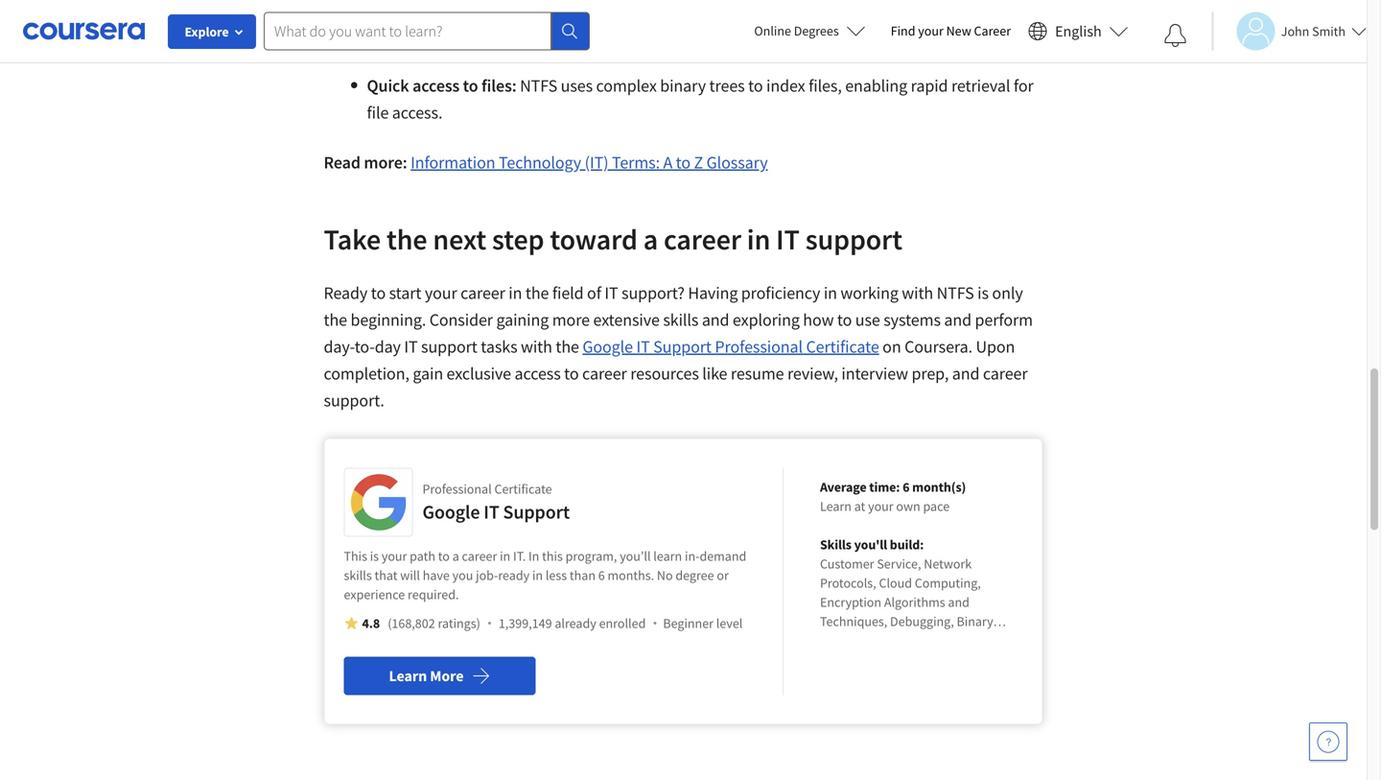 Task type: locate. For each thing, give the bounding box(es) containing it.
skills
[[663, 309, 699, 331], [344, 567, 372, 584]]

for down 'administrators'
[[537, 24, 557, 46]]

files,
[[809, 75, 842, 96]]

skills inside this is your path to a career in it. in this program, you'll learn in-demand skills that will have you job-ready in less than 6 months. no degree or experience required.
[[344, 567, 372, 584]]

a inside this is your path to a career in it. in this program, you'll learn in-demand skills that will have you job-ready in less than 6 months. no degree or experience required.
[[453, 547, 459, 565]]

only
[[992, 282, 1023, 304]]

your up consider
[[425, 282, 457, 304]]

1 vertical spatial google
[[423, 500, 480, 524]]

english button
[[1021, 0, 1137, 62]]

with up systems
[[902, 282, 934, 304]]

0 vertical spatial 6
[[903, 478, 910, 496]]

career inside ready to start your career in the field of it support? having proficiency in working with ntfs is only the beginning. consider gaining more extensive skills and exploring how to use systems and perform day-to-day it support tasks with the
[[461, 282, 505, 304]]

the up gaining
[[526, 282, 549, 304]]

tasks
[[481, 336, 518, 357]]

the inside administrators have the capacity to assign disk usage quotas to individual users, which is effective for tracking and controlling space used on shared network drives.
[[661, 0, 685, 19]]

to-
[[355, 336, 375, 357]]

0 horizontal spatial a
[[453, 547, 459, 565]]

learn left more
[[389, 666, 427, 686]]

on
[[816, 24, 834, 46], [883, 336, 901, 357]]

explore
[[185, 23, 229, 40]]

4.8
[[362, 615, 380, 632]]

is right which
[[459, 24, 470, 46]]

and right prep,
[[952, 363, 980, 384]]

drives.
[[952, 24, 1000, 46]]

required.
[[408, 586, 459, 603]]

1 vertical spatial skills
[[344, 567, 372, 584]]

quotas
[[895, 0, 944, 19]]

controlling
[[653, 24, 730, 46]]

access
[[413, 75, 460, 96], [515, 363, 561, 384]]

find your new career link
[[881, 19, 1021, 43]]

learn inside average time: 6 month(s) learn at your own pace
[[820, 497, 852, 515]]

space
[[734, 24, 775, 46]]

show notifications image
[[1165, 24, 1188, 47]]

1 vertical spatial on
[[883, 336, 901, 357]]

a up support?
[[643, 221, 658, 257]]

professional
[[715, 336, 803, 357]]

have inside administrators have the capacity to assign disk usage quotas to individual users, which is effective for tracking and controlling space used on shared network drives.
[[623, 0, 658, 19]]

of
[[587, 282, 601, 304]]

have up controlling
[[623, 0, 658, 19]]

to right the trees
[[748, 75, 763, 96]]

ntfs
[[520, 75, 558, 96], [937, 282, 974, 304]]

you
[[452, 567, 473, 584]]

1 horizontal spatial have
[[623, 0, 658, 19]]

access up access.
[[413, 75, 460, 96]]

support
[[806, 221, 903, 257], [421, 336, 478, 357]]

is left the only
[[978, 282, 989, 304]]

to inside this is your path to a career in it. in this program, you'll learn in-demand skills that will have you job-ready in less than 6 months. no degree or experience required.
[[438, 547, 450, 565]]

learn down average
[[820, 497, 852, 515]]

0 vertical spatial a
[[643, 221, 658, 257]]

1 vertical spatial 6
[[598, 567, 605, 584]]

that
[[375, 567, 398, 584]]

a
[[663, 152, 673, 173]]

career up job-
[[462, 547, 497, 565]]

support up working
[[806, 221, 903, 257]]

prep,
[[912, 363, 949, 384]]

it down certificate
[[484, 500, 500, 524]]

(it)
[[585, 152, 609, 173]]

disk
[[818, 0, 847, 19]]

1 horizontal spatial for
[[1014, 75, 1034, 96]]

6 up own
[[903, 478, 910, 496]]

google image
[[350, 473, 407, 531]]

have up required.
[[423, 567, 450, 584]]

for right retrieval
[[1014, 75, 1034, 96]]

ntfs left the uses
[[520, 75, 558, 96]]

ntfs up systems
[[937, 282, 974, 304]]

skills inside ready to start your career in the field of it support? having proficiency in working with ntfs is only the beginning. consider gaining more extensive skills and exploring how to use systems and perform day-to-day it support tasks with the
[[663, 309, 699, 331]]

to left start at the left top of the page
[[371, 282, 386, 304]]

on down disk
[[816, 24, 834, 46]]

time:
[[869, 478, 900, 496]]

career up consider
[[461, 282, 505, 304]]

and inside administrators have the capacity to assign disk usage quotas to individual users, which is effective for tracking and controlling space used on shared network drives.
[[622, 24, 649, 46]]

1 horizontal spatial skills
[[663, 309, 699, 331]]

on up interview
[[883, 336, 901, 357]]

in up how
[[824, 282, 837, 304]]

network
[[890, 24, 949, 46]]

it right day in the top left of the page
[[404, 336, 418, 357]]

0 vertical spatial skills
[[663, 309, 699, 331]]

None search field
[[264, 12, 590, 50]]

pace
[[923, 497, 950, 515]]

z
[[694, 152, 703, 173]]

and
[[622, 24, 649, 46], [702, 309, 730, 331], [944, 309, 972, 331], [952, 363, 980, 384]]

1 horizontal spatial a
[[643, 221, 658, 257]]

1 vertical spatial access
[[515, 363, 561, 384]]

0 vertical spatial have
[[623, 0, 658, 19]]

perform
[[975, 309, 1033, 331]]

1 vertical spatial for
[[1014, 75, 1034, 96]]

in
[[747, 221, 771, 257], [509, 282, 522, 304], [824, 282, 837, 304], [500, 547, 511, 565], [532, 567, 543, 584]]

support down consider
[[421, 336, 478, 357]]

with down gaining
[[521, 336, 552, 357]]

0 horizontal spatial 6
[[598, 567, 605, 584]]

0 horizontal spatial ntfs
[[520, 75, 558, 96]]

0 vertical spatial on
[[816, 24, 834, 46]]

1 horizontal spatial google
[[583, 336, 633, 357]]

support.
[[324, 390, 384, 411]]

1 horizontal spatial on
[[883, 336, 901, 357]]

career up having
[[664, 221, 742, 257]]

and down having
[[702, 309, 730, 331]]

in up the 'proficiency'
[[747, 221, 771, 257]]

quick
[[367, 75, 409, 96]]

0 vertical spatial is
[[459, 24, 470, 46]]

1 vertical spatial is
[[978, 282, 989, 304]]

2 vertical spatial is
[[370, 547, 379, 565]]

a
[[643, 221, 658, 257], [453, 547, 459, 565]]

quick access to files:
[[367, 75, 517, 96]]

to up space
[[751, 0, 766, 19]]

career inside this is your path to a career in it. in this program, you'll learn in-demand skills that will have you job-ready in less than 6 months. no degree or experience required.
[[462, 547, 497, 565]]

support up resources
[[654, 336, 712, 357]]

enrolled
[[599, 615, 646, 632]]

support down certificate
[[503, 500, 570, 524]]

0 horizontal spatial support
[[503, 500, 570, 524]]

to down more
[[564, 363, 579, 384]]

google down professional
[[423, 500, 480, 524]]

certificate
[[495, 480, 552, 497]]

0 horizontal spatial with
[[521, 336, 552, 357]]

on coursera. upon completion, gain exclusive access to career resources like resume review, interview prep, and career support.
[[324, 336, 1028, 411]]

1 horizontal spatial is
[[459, 24, 470, 46]]

your down time: in the bottom of the page
[[868, 497, 894, 515]]

your down quotas
[[918, 22, 944, 39]]

in-
[[685, 547, 700, 565]]

the left next
[[387, 221, 427, 257]]

in up gaining
[[509, 282, 522, 304]]

google down extensive
[[583, 336, 633, 357]]

experience
[[344, 586, 405, 603]]

0 vertical spatial support
[[806, 221, 903, 257]]

skills
[[820, 536, 852, 553]]

information
[[411, 152, 496, 173]]

What do you want to learn? text field
[[264, 12, 552, 50]]

0 vertical spatial for
[[537, 24, 557, 46]]

trees
[[710, 75, 745, 96]]

it
[[776, 221, 800, 257], [605, 282, 618, 304], [404, 336, 418, 357], [637, 336, 650, 357], [484, 500, 500, 524]]

administrators
[[515, 0, 620, 19]]

0 vertical spatial learn
[[820, 497, 852, 515]]

1 horizontal spatial support
[[654, 336, 712, 357]]

1 vertical spatial ntfs
[[937, 282, 974, 304]]

gaining
[[496, 309, 549, 331]]

in left it.
[[500, 547, 511, 565]]

is right this
[[370, 547, 379, 565]]

1 horizontal spatial access
[[515, 363, 561, 384]]

effective
[[473, 24, 534, 46]]

1 horizontal spatial learn
[[820, 497, 852, 515]]

1 horizontal spatial 6
[[903, 478, 910, 496]]

0 horizontal spatial for
[[537, 24, 557, 46]]

1 vertical spatial learn
[[389, 666, 427, 686]]

online degrees button
[[739, 10, 881, 52]]

1 horizontal spatial ntfs
[[937, 282, 974, 304]]

0 horizontal spatial google
[[423, 500, 480, 524]]

1 vertical spatial support
[[421, 336, 478, 357]]

upon
[[976, 336, 1015, 357]]

more:
[[364, 152, 407, 173]]

0 horizontal spatial access
[[413, 75, 460, 96]]

extensive
[[593, 309, 660, 331]]

gain
[[413, 363, 443, 384]]

find your new career
[[891, 22, 1011, 39]]

0 horizontal spatial support
[[421, 336, 478, 357]]

support?
[[622, 282, 685, 304]]

0 horizontal spatial is
[[370, 547, 379, 565]]

0 horizontal spatial skills
[[344, 567, 372, 584]]

6 right the than
[[598, 567, 605, 584]]

at
[[855, 497, 866, 515]]

0 vertical spatial ntfs
[[520, 75, 558, 96]]

individual
[[966, 0, 1037, 19]]

use
[[856, 309, 881, 331]]

0 horizontal spatial learn
[[389, 666, 427, 686]]

1 vertical spatial a
[[453, 547, 459, 565]]

read more: information technology (it) terms: a to z glossary
[[324, 152, 768, 173]]

1 vertical spatial support
[[503, 500, 570, 524]]

your inside average time: 6 month(s) learn at your own pace
[[868, 497, 894, 515]]

skills down this
[[344, 567, 372, 584]]

to right the path
[[438, 547, 450, 565]]

have
[[623, 0, 658, 19], [423, 567, 450, 584]]

systems
[[884, 309, 941, 331]]

6
[[903, 478, 910, 496], [598, 567, 605, 584]]

is inside administrators have the capacity to assign disk usage quotas to individual users, which is effective for tracking and controlling space used on shared network drives.
[[459, 24, 470, 46]]

0 vertical spatial access
[[413, 75, 460, 96]]

it up the 'proficiency'
[[776, 221, 800, 257]]

1 horizontal spatial with
[[902, 282, 934, 304]]

career
[[664, 221, 742, 257], [461, 282, 505, 304], [582, 363, 627, 384], [983, 363, 1028, 384], [462, 547, 497, 565]]

a for to
[[453, 547, 459, 565]]

beginner
[[663, 615, 714, 632]]

proficiency
[[741, 282, 821, 304]]

0 horizontal spatial on
[[816, 24, 834, 46]]

and right tracking
[[622, 24, 649, 46]]

to up find your new career
[[948, 0, 962, 19]]

average
[[820, 478, 867, 496]]

support inside the professional certificate google it support
[[503, 500, 570, 524]]

used
[[778, 24, 812, 46]]

a up you
[[453, 547, 459, 565]]

index
[[767, 75, 806, 96]]

0 horizontal spatial have
[[423, 567, 450, 584]]

access down tasks
[[515, 363, 561, 384]]

job-
[[476, 567, 498, 584]]

and up coursera.
[[944, 309, 972, 331]]

0 vertical spatial google
[[583, 336, 633, 357]]

program,
[[566, 547, 617, 565]]

already
[[555, 615, 597, 632]]

the up day-
[[324, 309, 347, 331]]

for inside ntfs uses complex binary trees to index files, enabling rapid retrieval for file access.
[[1014, 75, 1034, 96]]

your up that
[[382, 547, 407, 565]]

the up controlling
[[661, 0, 685, 19]]

it.
[[513, 547, 526, 565]]

1 vertical spatial have
[[423, 567, 450, 584]]

career down extensive
[[582, 363, 627, 384]]

a for toward
[[643, 221, 658, 257]]

2 horizontal spatial is
[[978, 282, 989, 304]]

field
[[552, 282, 584, 304]]

skills down support?
[[663, 309, 699, 331]]



Task type: vqa. For each thing, say whether or not it's contained in the screenshot.
financial
no



Task type: describe. For each thing, give the bounding box(es) containing it.
than
[[570, 567, 596, 584]]

help center image
[[1317, 730, 1340, 753]]

day-
[[324, 336, 355, 357]]

career down upon
[[983, 363, 1028, 384]]

month(s)
[[913, 478, 966, 496]]

google inside the professional certificate google it support
[[423, 500, 480, 524]]

your inside this is your path to a career in it. in this program, you'll learn in-demand skills that will have you job-ready in less than 6 months. no degree or experience required.
[[382, 547, 407, 565]]

more
[[430, 666, 464, 686]]

google it support professional certificate
[[583, 336, 879, 357]]

glossary
[[707, 152, 768, 173]]

have inside this is your path to a career in it. in this program, you'll learn in-demand skills that will have you job-ready in less than 6 months. no degree or experience required.
[[423, 567, 450, 584]]

demand
[[700, 547, 747, 565]]

this
[[344, 547, 367, 565]]

build:
[[890, 536, 924, 553]]

certificate
[[806, 336, 879, 357]]

take the next step toward a career in it support
[[324, 221, 903, 257]]

complex
[[596, 75, 657, 96]]

is inside ready to start your career in the field of it support? having proficiency in working with ntfs is only the beginning. consider gaining more extensive skills and exploring how to use systems and perform day-to-day it support tasks with the
[[978, 282, 989, 304]]

it right of
[[605, 282, 618, 304]]

how
[[803, 309, 834, 331]]

john
[[1282, 23, 1310, 40]]

access.
[[392, 102, 443, 123]]

on inside on coursera. upon completion, gain exclusive access to career resources like resume review, interview prep, and career support.
[[883, 336, 901, 357]]

you'll
[[854, 536, 888, 553]]

terms:
[[612, 152, 660, 173]]

to left use
[[837, 309, 852, 331]]

it down extensive
[[637, 336, 650, 357]]

start
[[389, 282, 422, 304]]

1,399,149 already enrolled
[[499, 615, 646, 632]]

information technology (it) terms: a to z glossary link
[[411, 152, 768, 173]]

learn inside button
[[389, 666, 427, 686]]

usage
[[850, 0, 892, 19]]

file
[[367, 102, 389, 123]]

files:
[[482, 75, 517, 96]]

learn more button
[[344, 657, 536, 695]]

career
[[974, 22, 1011, 39]]

exclusive
[[447, 363, 511, 384]]

1 vertical spatial with
[[521, 336, 552, 357]]

for inside administrators have the capacity to assign disk usage quotas to individual users, which is effective for tracking and controlling space used on shared network drives.
[[537, 24, 557, 46]]

0 vertical spatial support
[[654, 336, 712, 357]]

average time: 6 month(s) learn at your own pace
[[820, 478, 966, 515]]

ratings)
[[438, 615, 481, 632]]

in
[[529, 547, 540, 565]]

level
[[717, 615, 743, 632]]

0 vertical spatial with
[[902, 282, 934, 304]]

own
[[897, 497, 921, 515]]

uses
[[561, 75, 593, 96]]

administrators have the capacity to assign disk usage quotas to individual users, which is effective for tracking and controlling space used on shared network drives.
[[367, 0, 1037, 46]]

no
[[657, 567, 673, 584]]

having
[[688, 282, 738, 304]]

review,
[[788, 363, 838, 384]]

next
[[433, 221, 487, 257]]

completion,
[[324, 363, 410, 384]]

to inside on coursera. upon completion, gain exclusive access to career resources like resume review, interview prep, and career support.
[[564, 363, 579, 384]]

1,399,149
[[499, 615, 552, 632]]

will
[[400, 567, 420, 584]]

ntfs inside ntfs uses complex binary trees to index files, enabling rapid retrieval for file access.
[[520, 75, 558, 96]]

ntfs inside ready to start your career in the field of it support? having proficiency in working with ntfs is only the beginning. consider gaining more extensive skills and exploring how to use systems and perform day-to-day it support tasks with the
[[937, 282, 974, 304]]

enabling
[[845, 75, 908, 96]]

exploring
[[733, 309, 800, 331]]

online degrees
[[754, 22, 839, 39]]

beginner level
[[663, 615, 743, 632]]

1 horizontal spatial support
[[806, 221, 903, 257]]

ready
[[498, 567, 530, 584]]

retrieval
[[952, 75, 1011, 96]]

the down more
[[556, 336, 579, 357]]

explore button
[[168, 14, 256, 49]]

ready to start your career in the field of it support? having proficiency in working with ntfs is only the beginning. consider gaining more extensive skills and exploring how to use systems and perform day-to-day it support tasks with the
[[324, 282, 1033, 357]]

6 inside this is your path to a career in it. in this program, you'll learn in-demand skills that will have you job-ready in less than 6 months. no degree or experience required.
[[598, 567, 605, 584]]

your inside ready to start your career in the field of it support? having proficiency in working with ntfs is only the beginning. consider gaining more extensive skills and exploring how to use systems and perform day-to-day it support tasks with the
[[425, 282, 457, 304]]

degree
[[676, 567, 714, 584]]

more
[[552, 309, 590, 331]]

english
[[1055, 22, 1102, 41]]

6 inside average time: 6 month(s) learn at your own pace
[[903, 478, 910, 496]]

ready
[[324, 282, 368, 304]]

in left less
[[532, 567, 543, 584]]

interview
[[842, 363, 909, 384]]

coursera image
[[23, 16, 145, 46]]

and inside on coursera. upon completion, gain exclusive access to career resources like resume review, interview prep, and career support.
[[952, 363, 980, 384]]

access inside on coursera. upon completion, gain exclusive access to career resources like resume review, interview prep, and career support.
[[515, 363, 561, 384]]

take
[[324, 221, 381, 257]]

on inside administrators have the capacity to assign disk usage quotas to individual users, which is effective for tracking and controlling space used on shared network drives.
[[816, 24, 834, 46]]

professional
[[423, 480, 492, 497]]

consider
[[430, 309, 493, 331]]

to left "z"
[[676, 152, 691, 173]]

professional certificate google it support
[[423, 480, 570, 524]]

learn more
[[389, 666, 464, 686]]

day
[[375, 336, 401, 357]]

degrees
[[794, 22, 839, 39]]

is inside this is your path to a career in it. in this program, you'll learn in-demand skills that will have you job-ready in less than 6 months. no degree or experience required.
[[370, 547, 379, 565]]

it inside the professional certificate google it support
[[484, 500, 500, 524]]

john smith
[[1282, 23, 1346, 40]]

learn
[[654, 547, 682, 565]]

this is your path to a career in it. in this program, you'll learn in-demand skills that will have you job-ready in less than 6 months. no degree or experience required.
[[344, 547, 747, 603]]

you'll
[[620, 547, 651, 565]]

shared
[[838, 24, 886, 46]]

working
[[841, 282, 899, 304]]

online
[[754, 22, 791, 39]]

like
[[703, 363, 728, 384]]

support inside ready to start your career in the field of it support? having proficiency in working with ntfs is only the beginning. consider gaining more extensive skills and exploring how to use systems and perform day-to-day it support tasks with the
[[421, 336, 478, 357]]

to inside ntfs uses complex binary trees to index files, enabling rapid retrieval for file access.
[[748, 75, 763, 96]]

which
[[412, 24, 455, 46]]

(168,802
[[388, 615, 435, 632]]

read
[[324, 152, 361, 173]]

to left the files:
[[463, 75, 478, 96]]

assign
[[769, 0, 814, 19]]



